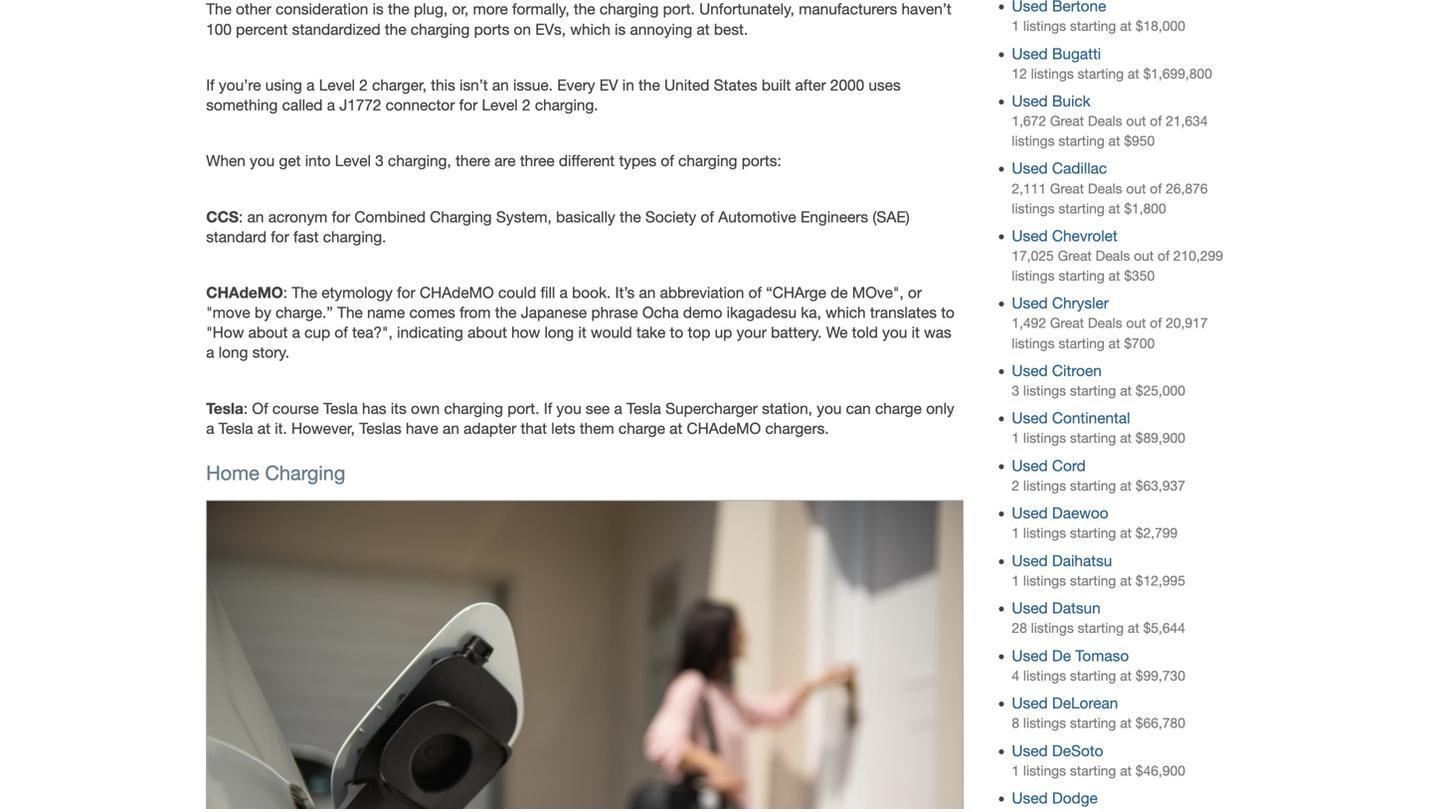 Task type: vqa. For each thing, say whether or not it's contained in the screenshot.
Used inside USED DE TOMASO 4 LISTINGS STARTING AT $99,730
yes



Task type: locate. For each thing, give the bounding box(es) containing it.
the up "charger," at left top
[[385, 20, 407, 38]]

0 vertical spatial port.
[[663, 0, 695, 18]]

0 horizontal spatial to
[[670, 324, 684, 341]]

starting inside used de tomaso 4 listings starting at $99,730
[[1071, 668, 1117, 683]]

fill
[[541, 284, 556, 302]]

if left you're
[[206, 76, 215, 94]]

listings inside '1,672 great deals out of 21,634 listings starting at'
[[1012, 133, 1055, 149]]

however,
[[292, 419, 355, 437]]

chademo down supercharger
[[687, 419, 762, 437]]

formally,
[[512, 0, 570, 18]]

used up '12' in the top of the page
[[1012, 45, 1048, 62]]

an right the have at the bottom of the page
[[443, 419, 460, 437]]

0 vertical spatial charge
[[876, 399, 922, 417]]

at left $18,000
[[1121, 18, 1132, 34]]

4 used from the top
[[1012, 227, 1048, 245]]

1 horizontal spatial the
[[292, 284, 317, 302]]

0 vertical spatial level
[[319, 76, 355, 94]]

at left $350
[[1109, 268, 1121, 284]]

15 used from the top
[[1012, 789, 1048, 807]]

in
[[623, 76, 635, 94]]

is up standardized
[[373, 0, 384, 18]]

0 vertical spatial 3
[[375, 152, 384, 170]]

used inside used datsun 28 listings starting at $5,644
[[1012, 599, 1048, 617]]

starting inside "used daewoo 1 listings starting at $2,799"
[[1071, 525, 1117, 541]]

deals for used buick
[[1089, 113, 1123, 129]]

listings inside 17,025 great deals out of 210,299 listings starting at
[[1012, 268, 1055, 284]]

charging.
[[535, 96, 599, 114], [323, 228, 387, 246]]

course
[[273, 399, 319, 417]]

0 horizontal spatial is
[[373, 0, 384, 18]]

9 used from the top
[[1012, 504, 1048, 522]]

1 horizontal spatial charging.
[[535, 96, 599, 114]]

5 used from the top
[[1012, 294, 1048, 312]]

used
[[1012, 45, 1048, 62], [1012, 92, 1048, 110], [1012, 159, 1048, 177], [1012, 227, 1048, 245], [1012, 294, 1048, 312], [1012, 362, 1048, 380], [1012, 409, 1048, 427], [1012, 457, 1048, 475], [1012, 504, 1048, 522], [1012, 552, 1048, 570], [1012, 599, 1048, 617], [1012, 647, 1048, 665], [1012, 694, 1048, 712], [1012, 742, 1048, 760], [1012, 789, 1048, 807]]

level down the isn't
[[482, 96, 518, 114]]

1
[[1012, 18, 1020, 34], [1012, 430, 1020, 446], [1012, 525, 1020, 541], [1012, 573, 1020, 588], [1012, 763, 1020, 778]]

2 vertical spatial :
[[244, 399, 248, 417]]

at inside used citroen 3 listings starting at $25,000
[[1121, 383, 1132, 399]]

0 vertical spatial to
[[942, 304, 955, 322]]

used for used buick
[[1012, 92, 1048, 110]]

0 vertical spatial charging
[[430, 208, 492, 226]]

of up the $700
[[1151, 315, 1163, 331]]

something
[[206, 96, 278, 114]]

4 1 from the top
[[1012, 573, 1020, 588]]

0 horizontal spatial long
[[219, 343, 248, 361]]

used for used cadillac
[[1012, 159, 1048, 177]]

2 horizontal spatial the
[[337, 304, 363, 322]]

used up 4
[[1012, 647, 1048, 665]]

2 horizontal spatial chademo
[[687, 419, 762, 437]]

starting down daihatsu
[[1071, 573, 1117, 588]]

home charging
[[206, 461, 346, 485]]

charging. inside : an acronym for combined charging system, basically the society of automotive engineers (sae) standard for fast charging.
[[323, 228, 387, 246]]

0 vertical spatial if
[[206, 76, 215, 94]]

used up used cord link
[[1012, 409, 1048, 427]]

battery.
[[771, 324, 822, 341]]

can
[[846, 399, 871, 417]]

listings inside used daihatsu 1 listings starting at $12,995
[[1024, 573, 1067, 588]]

used inside used delorean 8 listings starting at $66,780
[[1012, 694, 1048, 712]]

starting inside used citroen 3 listings starting at $25,000
[[1071, 383, 1117, 399]]

1 down used daewoo link
[[1012, 525, 1020, 541]]

tesla left of
[[206, 399, 244, 417]]

chevrolet
[[1053, 227, 1118, 245]]

1 horizontal spatial to
[[942, 304, 955, 322]]

0 horizontal spatial it
[[579, 324, 587, 341]]

haven't
[[902, 0, 952, 18]]

: up charge."
[[283, 284, 288, 302]]

: for tesla
[[244, 399, 248, 417]]

20,917
[[1166, 315, 1209, 331]]

you down translates
[[883, 324, 908, 341]]

great inside 2,111 great deals out of 26,876 listings starting at
[[1051, 180, 1085, 196]]

0 horizontal spatial if
[[206, 76, 215, 94]]

take
[[637, 324, 666, 341]]

for up name
[[397, 284, 416, 302]]

1 down used desoto link on the right bottom of the page
[[1012, 763, 1020, 778]]

28
[[1012, 620, 1028, 636]]

book.
[[572, 284, 611, 302]]

at
[[1121, 18, 1132, 34], [697, 20, 710, 38], [1128, 65, 1140, 81], [1109, 133, 1121, 149], [1109, 200, 1121, 216], [1109, 268, 1121, 284], [1109, 335, 1121, 351], [1121, 383, 1132, 399], [258, 419, 271, 437], [670, 419, 683, 437], [1121, 430, 1132, 446], [1121, 478, 1132, 494], [1121, 525, 1132, 541], [1121, 573, 1132, 588], [1128, 620, 1140, 636], [1121, 668, 1132, 683], [1121, 715, 1132, 731], [1121, 763, 1132, 778]]

0 horizontal spatial port.
[[508, 399, 540, 417]]

for right acronym
[[332, 208, 350, 226]]

chademo up from
[[420, 284, 494, 302]]

0 vertical spatial 2
[[359, 76, 368, 94]]

charging inside : of course tesla has its own charging port. if you see a tesla supercharger station, you can charge only a tesla at it. however, teslas have an adapter that lets them charge at chademo chargers.
[[444, 399, 503, 417]]

great inside '1,672 great deals out of 21,634 listings starting at'
[[1051, 113, 1085, 129]]

1 horizontal spatial 3
[[1012, 383, 1020, 399]]

0 vertical spatial which
[[571, 20, 611, 38]]

14 used from the top
[[1012, 742, 1048, 760]]

1 horizontal spatial is
[[615, 20, 626, 38]]

great down used chevrolet link
[[1058, 248, 1092, 264]]

starting up citroen
[[1059, 335, 1105, 351]]

: inside : of course tesla has its own charging port. if you see a tesla supercharger station, you can charge only a tesla at it. however, teslas have an adapter that lets them charge at chademo chargers.
[[244, 399, 248, 417]]

1,492
[[1012, 315, 1047, 331]]

out inside '1,672 great deals out of 21,634 listings starting at'
[[1127, 113, 1147, 129]]

1 up used cord link
[[1012, 430, 1020, 446]]

out up $1,800
[[1127, 180, 1147, 196]]

2 used from the top
[[1012, 92, 1048, 110]]

great inside 17,025 great deals out of 210,299 listings starting at
[[1058, 248, 1092, 264]]

level
[[319, 76, 355, 94], [482, 96, 518, 114], [335, 152, 371, 170]]

an up standard
[[247, 208, 264, 226]]

bugatti
[[1053, 45, 1102, 62]]

if inside : of course tesla has its own charging port. if you see a tesla supercharger station, you can charge only a tesla at it. however, teslas have an adapter that lets them charge at chademo chargers.
[[544, 399, 553, 417]]

desoto
[[1053, 742, 1104, 760]]

translates
[[871, 304, 937, 322]]

1 horizontal spatial long
[[545, 324, 574, 341]]

used up 1,672
[[1012, 92, 1048, 110]]

1 horizontal spatial if
[[544, 399, 553, 417]]

1 vertical spatial the
[[292, 284, 317, 302]]

1 vertical spatial 3
[[1012, 383, 1020, 399]]

deals down chrysler
[[1089, 315, 1123, 331]]

great down used chrysler "link"
[[1051, 315, 1085, 331]]

at left the $700
[[1109, 335, 1121, 351]]

listings down 1,672
[[1012, 133, 1055, 149]]

7 used from the top
[[1012, 409, 1048, 427]]

used inside used cord 2 listings starting at $63,937
[[1012, 457, 1048, 475]]

the down could
[[495, 304, 517, 322]]

0 vertical spatial :
[[239, 208, 243, 226]]

about
[[248, 324, 288, 341], [468, 324, 507, 341]]

0 horizontal spatial charging.
[[323, 228, 387, 246]]

10 used from the top
[[1012, 552, 1048, 570]]

at inside 17,025 great deals out of 210,299 listings starting at
[[1109, 268, 1121, 284]]

the left plug,
[[388, 0, 410, 18]]

: inside : an acronym for combined charging system, basically the society of automotive engineers (sae) standard for fast charging.
[[239, 208, 243, 226]]

long down japanese
[[545, 324, 574, 341]]

which right the evs,
[[571, 20, 611, 38]]

long down "how
[[219, 343, 248, 361]]

1 vertical spatial which
[[826, 304, 866, 322]]

used cord link
[[1012, 457, 1086, 475]]

starting down desoto
[[1071, 763, 1117, 778]]

12
[[1012, 65, 1028, 81]]

8 used from the top
[[1012, 457, 1048, 475]]

own
[[411, 399, 440, 417]]

connector
[[386, 96, 455, 114]]

charging inside : an acronym for combined charging system, basically the society of automotive engineers (sae) standard for fast charging.
[[430, 208, 492, 226]]

used delorean 8 listings starting at $66,780
[[1012, 694, 1186, 731]]

1 vertical spatial 2
[[522, 96, 531, 114]]

port. up that
[[508, 399, 540, 417]]

1 vertical spatial is
[[615, 20, 626, 38]]

1 vertical spatial port.
[[508, 399, 540, 417]]

0 vertical spatial charging.
[[535, 96, 599, 114]]

used up 28 on the right bottom of the page
[[1012, 599, 1048, 617]]

3 down used citroen link
[[1012, 383, 1020, 399]]

listings down used datsun link
[[1032, 620, 1074, 636]]

1 inside used daihatsu 1 listings starting at $12,995
[[1012, 573, 1020, 588]]

0 vertical spatial the
[[206, 0, 232, 18]]

deals inside 1,492 great deals out of 20,917 listings starting at
[[1089, 315, 1123, 331]]

of inside : an acronym for combined charging system, basically the society of automotive engineers (sae) standard for fast charging.
[[701, 208, 714, 226]]

are
[[495, 152, 516, 170]]

listings inside 2,111 great deals out of 26,876 listings starting at
[[1012, 200, 1055, 216]]

buick
[[1053, 92, 1091, 110]]

top
[[688, 324, 711, 341]]

at left $46,900
[[1121, 763, 1132, 778]]

out inside 1,492 great deals out of 20,917 listings starting at
[[1127, 315, 1147, 331]]

2 up j1772
[[359, 76, 368, 94]]

listings down the de
[[1024, 668, 1067, 683]]

listings down 17,025
[[1012, 268, 1055, 284]]

12 used from the top
[[1012, 647, 1048, 665]]

1 horizontal spatial charging
[[430, 208, 492, 226]]

listings inside used cord 2 listings starting at $63,937
[[1024, 478, 1067, 494]]

used for used cord 2 listings starting at $63,937
[[1012, 457, 1048, 475]]

at inside 1,492 great deals out of 20,917 listings starting at
[[1109, 335, 1121, 351]]

listings inside used bugatti 12 listings starting at $1,699,800
[[1032, 65, 1074, 81]]

1 up '12' in the top of the page
[[1012, 18, 1020, 34]]

tesla
[[206, 399, 244, 417], [323, 399, 358, 417], [627, 399, 662, 417], [219, 419, 253, 437]]

1,492 great deals out of 20,917 listings starting at
[[1012, 315, 1209, 351]]

8
[[1012, 715, 1020, 731]]

used inside used continental 1 listings starting at $89,900
[[1012, 409, 1048, 427]]

used bugatti link
[[1012, 45, 1102, 62]]

1 horizontal spatial 2
[[522, 96, 531, 114]]

used daihatsu link
[[1012, 552, 1113, 570]]

chargers.
[[766, 419, 829, 437]]

home
[[206, 461, 260, 485]]

deals
[[1089, 113, 1123, 129], [1089, 180, 1123, 196], [1096, 248, 1131, 264], [1089, 315, 1123, 331]]

charge right them
[[619, 419, 666, 437]]

if inside if you're using a level 2 charger, this isn't an issue. every ev in the united states built after 2000 uses something called a j1772 connector for level 2 charging.
[[206, 76, 215, 94]]

a up home at left
[[206, 419, 214, 437]]

at inside 'used desoto 1 listings starting at $46,900'
[[1121, 763, 1132, 778]]

1 vertical spatial if
[[544, 399, 553, 417]]

starting inside '1,672 great deals out of 21,634 listings starting at'
[[1059, 133, 1105, 149]]

tesla right the see
[[627, 399, 662, 417]]

listings down used citroen link
[[1024, 383, 1067, 399]]

2 vertical spatial level
[[335, 152, 371, 170]]

used buick
[[1012, 92, 1091, 110]]

acronym
[[268, 208, 328, 226]]

used left daihatsu
[[1012, 552, 1048, 570]]

starting up tomaso
[[1078, 620, 1125, 636]]

station,
[[762, 399, 813, 417]]

at left best.
[[697, 20, 710, 38]]

used inside used daihatsu 1 listings starting at $12,995
[[1012, 552, 1048, 570]]

$2,799
[[1136, 525, 1178, 541]]

0 horizontal spatial 3
[[375, 152, 384, 170]]

listings down used daewoo link
[[1024, 525, 1067, 541]]

cup
[[305, 324, 331, 341]]

at inside '1,672 great deals out of 21,634 listings starting at'
[[1109, 133, 1121, 149]]

out inside 17,025 great deals out of 210,299 listings starting at
[[1135, 248, 1154, 264]]

starting down continental
[[1071, 430, 1117, 446]]

listings down used delorean link
[[1024, 715, 1067, 731]]

story.
[[252, 343, 290, 361]]

consideration
[[276, 0, 369, 18]]

starting down citroen
[[1071, 383, 1117, 399]]

out inside 2,111 great deals out of 26,876 listings starting at
[[1127, 180, 1147, 196]]

of up $1,800
[[1151, 180, 1163, 196]]

: for chademo
[[283, 284, 288, 302]]

about down from
[[468, 324, 507, 341]]

11 used from the top
[[1012, 599, 1048, 617]]

$18,000
[[1136, 18, 1186, 34]]

(sae)
[[873, 208, 910, 226]]

starting inside 2,111 great deals out of 26,876 listings starting at
[[1059, 200, 1105, 216]]

1 inside 'used desoto 1 listings starting at $46,900'
[[1012, 763, 1020, 778]]

out
[[1127, 113, 1147, 129], [1127, 180, 1147, 196], [1135, 248, 1154, 264], [1127, 315, 1147, 331]]

starting up 'chevrolet'
[[1059, 200, 1105, 216]]

it.
[[275, 419, 287, 437]]

out up $950
[[1127, 113, 1147, 129]]

2 down used cord link
[[1012, 478, 1020, 494]]

used up 17,025
[[1012, 227, 1048, 245]]

the right in
[[639, 76, 661, 94]]

the right 'formally,'
[[574, 0, 596, 18]]

types
[[619, 152, 657, 170]]

starting up "bugatti" on the right top of page
[[1071, 18, 1117, 34]]

listings up used bugatti "link"
[[1024, 18, 1067, 34]]

at left the $89,900
[[1121, 430, 1132, 446]]

or,
[[452, 0, 469, 18]]

used left dodge
[[1012, 789, 1048, 807]]

1 horizontal spatial port.
[[663, 0, 695, 18]]

out for chrysler
[[1127, 315, 1147, 331]]

to left top
[[670, 324, 684, 341]]

used continental link
[[1012, 409, 1131, 427]]

5 1 from the top
[[1012, 763, 1020, 778]]

starting up daewoo
[[1071, 478, 1117, 494]]

or
[[909, 284, 922, 302]]

1 horizontal spatial it
[[912, 324, 920, 341]]

used inside 'used desoto 1 listings starting at $46,900'
[[1012, 742, 1048, 760]]

used for used delorean 8 listings starting at $66,780
[[1012, 694, 1048, 712]]

level up j1772
[[319, 76, 355, 94]]

which inside the : the etymology for chademo could fill a book. it's an abbreviation of "charge de move", or "move by charge." the name comes from the japanese phrase ocha demo ikagadesu ka, which translates to "how about a cup of tea?", indicating about how long it would take to top up your battery. we told you it was a long story.
[[826, 304, 866, 322]]

: left of
[[244, 399, 248, 417]]

1 horizontal spatial charge
[[876, 399, 922, 417]]

out up $350
[[1135, 248, 1154, 264]]

used inside "used daewoo 1 listings starting at $2,799"
[[1012, 504, 1048, 522]]

0 horizontal spatial the
[[206, 0, 232, 18]]

2 about from the left
[[468, 324, 507, 341]]

2 horizontal spatial 2
[[1012, 478, 1020, 494]]

deals inside '1,672 great deals out of 21,634 listings starting at'
[[1089, 113, 1123, 129]]

at inside used delorean 8 listings starting at $66,780
[[1121, 715, 1132, 731]]

1 horizontal spatial which
[[826, 304, 866, 322]]

1 vertical spatial level
[[482, 96, 518, 114]]

it left would
[[579, 324, 587, 341]]

0 horizontal spatial which
[[571, 20, 611, 38]]

it left was
[[912, 324, 920, 341]]

it's
[[615, 284, 635, 302]]

1 horizontal spatial about
[[468, 324, 507, 341]]

2000
[[831, 76, 865, 94]]

1 inside "used daewoo 1 listings starting at $2,799"
[[1012, 525, 1020, 541]]

great for chrysler
[[1051, 315, 1085, 331]]

1 for used daihatsu
[[1012, 573, 1020, 588]]

the inside if you're using a level 2 charger, this isn't an issue. every ev in the united states built after 2000 uses something called a j1772 connector for level 2 charging.
[[639, 76, 661, 94]]

used inside used bugatti 12 listings starting at $1,699,800
[[1012, 45, 1048, 62]]

would
[[591, 324, 632, 341]]

a down "how
[[206, 343, 214, 361]]

every
[[557, 76, 595, 94]]

$63,937
[[1136, 478, 1186, 494]]

0 horizontal spatial about
[[248, 324, 288, 341]]

17,025
[[1012, 248, 1055, 264]]

used for used daihatsu 1 listings starting at $12,995
[[1012, 552, 1048, 570]]

listings inside 1,492 great deals out of 20,917 listings starting at
[[1012, 335, 1055, 351]]

out up the $700
[[1127, 315, 1147, 331]]

4
[[1012, 668, 1020, 683]]

2 vertical spatial 2
[[1012, 478, 1020, 494]]

13 used from the top
[[1012, 694, 1048, 712]]

deals up $350
[[1096, 248, 1131, 264]]

1 vertical spatial :
[[283, 284, 288, 302]]

2 1 from the top
[[1012, 430, 1020, 446]]

cord
[[1053, 457, 1086, 475]]

great inside 1,492 great deals out of 20,917 listings starting at
[[1051, 315, 1085, 331]]

charging left ports:
[[679, 152, 738, 170]]

long
[[545, 324, 574, 341], [219, 343, 248, 361]]

"how
[[206, 324, 244, 341]]

: for ccs
[[239, 208, 243, 226]]

if up that
[[544, 399, 553, 417]]

used chevrolet
[[1012, 227, 1118, 245]]

at left $2,799
[[1121, 525, 1132, 541]]

fast
[[294, 228, 319, 246]]

starting down tomaso
[[1071, 668, 1117, 683]]

used down 8 at bottom right
[[1012, 742, 1048, 760]]

out for cadillac
[[1127, 180, 1147, 196]]

"charge
[[766, 284, 827, 302]]

deals inside 2,111 great deals out of 26,876 listings starting at
[[1089, 180, 1123, 196]]

6 used from the top
[[1012, 362, 1048, 380]]

an inside : an acronym for combined charging system, basically the society of automotive engineers (sae) standard for fast charging.
[[247, 208, 264, 226]]

1 1 from the top
[[1012, 18, 1020, 34]]

at left $66,780
[[1121, 715, 1132, 731]]

to
[[942, 304, 955, 322], [670, 324, 684, 341]]

for down the isn't
[[459, 96, 478, 114]]

used inside used citroen 3 listings starting at $25,000
[[1012, 362, 1048, 380]]

used for used daewoo 1 listings starting at $2,799
[[1012, 504, 1048, 522]]

used for used citroen 3 listings starting at $25,000
[[1012, 362, 1048, 380]]

the left society
[[620, 208, 642, 226]]

1 horizontal spatial chademo
[[420, 284, 494, 302]]

charging
[[600, 0, 659, 18], [411, 20, 470, 38], [679, 152, 738, 170], [444, 399, 503, 417]]

there
[[456, 152, 490, 170]]

charger,
[[372, 76, 427, 94]]

: inside the : the etymology for chademo could fill a book. it's an abbreviation of "charge de move", or "move by charge." the name comes from the japanese phrase ocha demo ikagadesu ka, which translates to "how about a cup of tea?", indicating about how long it would take to top up your battery. we told you it was a long story.
[[283, 284, 288, 302]]

them
[[580, 419, 615, 437]]

1 inside used continental 1 listings starting at $89,900
[[1012, 430, 1020, 446]]

your
[[737, 324, 767, 341]]

used for used datsun 28 listings starting at $5,644
[[1012, 599, 1048, 617]]

the inside the : the etymology for chademo could fill a book. it's an abbreviation of "charge de move", or "move by charge." the name comes from the japanese phrase ocha demo ikagadesu ka, which translates to "how about a cup of tea?", indicating about how long it would take to top up your battery. we told you it was a long story.
[[495, 304, 517, 322]]

used citroen link
[[1012, 362, 1102, 380]]

ev
[[600, 76, 618, 94]]

3 1 from the top
[[1012, 525, 1020, 541]]

starting inside 1,492 great deals out of 20,917 listings starting at
[[1059, 335, 1105, 351]]

deals inside 17,025 great deals out of 210,299 listings starting at
[[1096, 248, 1131, 264]]

port. inside the other consideration is the plug, or, more formally, the charging port. unfortunately, manufacturers haven't 100 percent standardized the charging ports on evs, which is annoying at best.
[[663, 0, 695, 18]]

port. inside : of course tesla has its own charging port. if you see a tesla supercharger station, you can charge only a tesla at it. however, teslas have an adapter that lets them charge at chademo chargers.
[[508, 399, 540, 417]]

adapter
[[464, 419, 517, 437]]

an right the isn't
[[492, 76, 509, 94]]

great for chevrolet
[[1058, 248, 1092, 264]]

used left cord
[[1012, 457, 1048, 475]]

1 vertical spatial long
[[219, 343, 248, 361]]

ports:
[[742, 152, 782, 170]]

used inside used de tomaso 4 listings starting at $99,730
[[1012, 647, 1048, 665]]

1 about from the left
[[248, 324, 288, 341]]

3 inside used citroen 3 listings starting at $25,000
[[1012, 383, 1020, 399]]

0 horizontal spatial charging
[[265, 461, 346, 485]]

1 vertical spatial charging.
[[323, 228, 387, 246]]

3 used from the top
[[1012, 159, 1048, 177]]

$99,730
[[1136, 668, 1186, 683]]

was
[[925, 324, 952, 341]]

charging down there on the left
[[430, 208, 492, 226]]

1 used from the top
[[1012, 45, 1048, 62]]

at inside used bugatti 12 listings starting at $1,699,800
[[1128, 65, 1140, 81]]

0 horizontal spatial charge
[[619, 419, 666, 437]]

100
[[206, 20, 232, 38]]

used for used chrysler
[[1012, 294, 1048, 312]]

listings down 1,492 at the top of the page
[[1012, 335, 1055, 351]]

charge
[[876, 399, 922, 417], [619, 419, 666, 437]]

listings down used cord link
[[1024, 478, 1067, 494]]



Task type: describe. For each thing, give the bounding box(es) containing it.
used citroen 3 listings starting at $25,000
[[1012, 362, 1186, 399]]

used datsun link
[[1012, 599, 1101, 617]]

used cadillac link
[[1012, 159, 1108, 177]]

$1,699,800
[[1144, 65, 1213, 81]]

engineers
[[801, 208, 869, 226]]

$700
[[1125, 335, 1155, 351]]

used daewoo link
[[1012, 504, 1109, 522]]

used for used dodge
[[1012, 789, 1048, 807]]

1 for used desoto
[[1012, 763, 1020, 778]]

at inside used datsun 28 listings starting at $5,644
[[1128, 620, 1140, 636]]

japanese
[[521, 304, 587, 322]]

listings inside "used daewoo 1 listings starting at $2,799"
[[1024, 525, 1067, 541]]

a left cup
[[292, 324, 300, 341]]

level for charging,
[[335, 152, 371, 170]]

1 vertical spatial charging
[[265, 461, 346, 485]]

uses
[[869, 76, 901, 94]]

0 vertical spatial is
[[373, 0, 384, 18]]

used for used chevrolet
[[1012, 227, 1048, 245]]

de
[[831, 284, 848, 302]]

used chrysler
[[1012, 294, 1109, 312]]

lets
[[552, 419, 576, 437]]

supercharger
[[666, 399, 758, 417]]

1 for used continental
[[1012, 430, 1020, 446]]

2 inside used cord 2 listings starting at $63,937
[[1012, 478, 1020, 494]]

you inside the : the etymology for chademo could fill a book. it's an abbreviation of "charge de move", or "move by charge." the name comes from the japanese phrase ocha demo ikagadesu ka, which translates to "how about a cup of tea?", indicating about how long it would take to top up your battery. we told you it was a long story.
[[883, 324, 908, 341]]

210,299
[[1174, 248, 1224, 264]]

at inside used cord 2 listings starting at $63,937
[[1121, 478, 1132, 494]]

1 vertical spatial to
[[670, 324, 684, 341]]

for left fast
[[271, 228, 289, 246]]

we
[[827, 324, 848, 341]]

how
[[512, 324, 541, 341]]

used for used de tomaso 4 listings starting at $99,730
[[1012, 647, 1048, 665]]

great for buick
[[1051, 113, 1085, 129]]

starting inside used bugatti 12 listings starting at $1,699,800
[[1078, 65, 1125, 81]]

unfortunately,
[[700, 0, 795, 18]]

for inside if you're using a level 2 charger, this isn't an issue. every ev in the united states built after 2000 uses something called a j1772 connector for level 2 charging.
[[459, 96, 478, 114]]

used delorean link
[[1012, 694, 1119, 712]]

of right cup
[[335, 324, 348, 341]]

$25,000
[[1136, 383, 1186, 399]]

of right types
[[661, 152, 674, 170]]

: of course tesla has its own charging port. if you see a tesla supercharger station, you can charge only a tesla at it. however, teslas have an adapter that lets them charge at chademo chargers.
[[206, 399, 955, 437]]

used for used continental 1 listings starting at $89,900
[[1012, 409, 1048, 427]]

at inside the other consideration is the plug, or, more formally, the charging port. unfortunately, manufacturers haven't 100 percent standardized the charging ports on evs, which is annoying at best.
[[697, 20, 710, 38]]

chademo inside : of course tesla has its own charging port. if you see a tesla supercharger station, you can charge only a tesla at it. however, teslas have an adapter that lets them charge at chademo chargers.
[[687, 419, 762, 437]]

1 vertical spatial charge
[[619, 419, 666, 437]]

you up lets
[[557, 399, 582, 417]]

three
[[520, 152, 555, 170]]

at down supercharger
[[670, 419, 683, 437]]

listings inside used continental 1 listings starting at $89,900
[[1024, 430, 1067, 446]]

teslas
[[359, 419, 402, 437]]

of inside '1,672 great deals out of 21,634 listings starting at'
[[1151, 113, 1163, 129]]

used datsun 28 listings starting at $5,644
[[1012, 599, 1186, 636]]

combined
[[355, 208, 426, 226]]

tesla up however,
[[323, 399, 358, 417]]

deals for used chevrolet
[[1096, 248, 1131, 264]]

on
[[514, 20, 531, 38]]

standardized
[[292, 20, 381, 38]]

datsun
[[1053, 599, 1101, 617]]

tea?",
[[352, 324, 393, 341]]

an inside the : the etymology for chademo could fill a book. it's an abbreviation of "charge de move", or "move by charge." the name comes from the japanese phrase ocha demo ikagadesu ka, which translates to "how about a cup of tea?", indicating about how long it would take to top up your battery. we told you it was a long story.
[[639, 284, 656, 302]]

out for chevrolet
[[1135, 248, 1154, 264]]

a right the see
[[614, 399, 623, 417]]

which inside the other consideration is the plug, or, more formally, the charging port. unfortunately, manufacturers haven't 100 percent standardized the charging ports on evs, which is annoying at best.
[[571, 20, 611, 38]]

other
[[236, 0, 271, 18]]

isn't
[[460, 76, 488, 94]]

starting inside used datsun 28 listings starting at $5,644
[[1078, 620, 1125, 636]]

ccs
[[206, 207, 239, 226]]

starting inside used daihatsu 1 listings starting at $12,995
[[1071, 573, 1117, 588]]

the inside the other consideration is the plug, or, more formally, the charging port. unfortunately, manufacturers haven't 100 percent standardized the charging ports on evs, which is annoying at best.
[[206, 0, 232, 18]]

listings inside used delorean 8 listings starting at $66,780
[[1024, 715, 1067, 731]]

2 vertical spatial the
[[337, 304, 363, 322]]

0 horizontal spatial chademo
[[206, 283, 283, 302]]

used desoto 1 listings starting at $46,900
[[1012, 742, 1186, 778]]

united
[[665, 76, 710, 94]]

out for buick
[[1127, 113, 1147, 129]]

an inside if you're using a level 2 charger, this isn't an issue. every ev in the united states built after 2000 uses something called a j1772 connector for level 2 charging.
[[492, 76, 509, 94]]

comes
[[410, 304, 456, 322]]

chademo inside the : the etymology for chademo could fill a book. it's an abbreviation of "charge de move", or "move by charge." the name comes from the japanese phrase ocha demo ikagadesu ka, which translates to "how about a cup of tea?", indicating about how long it would take to top up your battery. we told you it was a long story.
[[420, 284, 494, 302]]

of inside 1,492 great deals out of 20,917 listings starting at
[[1151, 315, 1163, 331]]

manufacturers
[[799, 0, 898, 18]]

you left 'can'
[[817, 399, 842, 417]]

the inside : an acronym for combined charging system, basically the society of automotive engineers (sae) standard for fast charging.
[[620, 208, 642, 226]]

you're
[[219, 76, 261, 94]]

listings inside 'used desoto 1 listings starting at $46,900'
[[1024, 763, 1067, 778]]

cadillac
[[1053, 159, 1108, 177]]

used for used desoto 1 listings starting at $46,900
[[1012, 742, 1048, 760]]

daewoo
[[1053, 504, 1109, 522]]

used continental 1 listings starting at $89,900
[[1012, 409, 1186, 446]]

when you get into level 3 charging, there are three different types of charging ports:
[[206, 152, 782, 170]]

a right called
[[327, 96, 335, 114]]

at inside used continental 1 listings starting at $89,900
[[1121, 430, 1132, 446]]

listings inside used citroen 3 listings starting at $25,000
[[1024, 383, 1067, 399]]

annoying
[[630, 20, 693, 38]]

1 it from the left
[[579, 324, 587, 341]]

starting inside used cord 2 listings starting at $63,937
[[1071, 478, 1117, 494]]

2 it from the left
[[912, 324, 920, 341]]

demo
[[684, 304, 723, 322]]

used desoto link
[[1012, 742, 1104, 760]]

starting inside 17,025 great deals out of 210,299 listings starting at
[[1059, 268, 1105, 284]]

citroen
[[1053, 362, 1102, 380]]

listings inside used de tomaso 4 listings starting at $99,730
[[1024, 668, 1067, 683]]

charging up annoying
[[600, 0, 659, 18]]

used cord 2 listings starting at $63,937
[[1012, 457, 1186, 494]]

different
[[559, 152, 615, 170]]

abbreviation
[[660, 284, 745, 302]]

starting inside 'used desoto 1 listings starting at $46,900'
[[1071, 763, 1117, 778]]

a right fill
[[560, 284, 568, 302]]

at inside 2,111 great deals out of 26,876 listings starting at
[[1109, 200, 1121, 216]]

tesla down of
[[219, 419, 253, 437]]

issue.
[[513, 76, 553, 94]]

a up called
[[307, 76, 315, 94]]

plug,
[[414, 0, 448, 18]]

at left it.
[[258, 419, 271, 437]]

of inside 2,111 great deals out of 26,876 listings starting at
[[1151, 180, 1163, 196]]

2,111 great deals out of 26,876 listings starting at
[[1012, 180, 1209, 216]]

17,025 great deals out of 210,299 listings starting at
[[1012, 248, 1224, 284]]

an inside : of course tesla has its own charging port. if you see a tesla supercharger station, you can charge only a tesla at it. however, teslas have an adapter that lets them charge at chademo chargers.
[[443, 419, 460, 437]]

charging down plug,
[[411, 20, 470, 38]]

0 horizontal spatial 2
[[359, 76, 368, 94]]

deals for used cadillac
[[1089, 180, 1123, 196]]

of inside 17,025 great deals out of 210,299 listings starting at
[[1158, 248, 1170, 264]]

at inside used de tomaso 4 listings starting at $99,730
[[1121, 668, 1132, 683]]

into
[[305, 152, 331, 170]]

starting inside used continental 1 listings starting at $89,900
[[1071, 430, 1117, 446]]

0 vertical spatial long
[[545, 324, 574, 341]]

for inside the : the etymology for chademo could fill a book. it's an abbreviation of "charge de move", or "move by charge." the name comes from the japanese phrase ocha demo ikagadesu ka, which translates to "how about a cup of tea?", indicating about how long it would take to top up your battery. we told you it was a long story.
[[397, 284, 416, 302]]

at inside used daihatsu 1 listings starting at $12,995
[[1121, 573, 1132, 588]]

its
[[391, 399, 407, 417]]

used dodge
[[1012, 789, 1098, 807]]

charging. inside if you're using a level 2 charger, this isn't an issue. every ev in the united states built after 2000 uses something called a j1772 connector for level 2 charging.
[[535, 96, 599, 114]]

of up ikagadesu
[[749, 284, 762, 302]]

1 listings starting at $18,000
[[1012, 18, 1186, 34]]

daihatsu
[[1053, 552, 1113, 570]]

ocha
[[643, 304, 679, 322]]

used dodge link
[[1012, 789, 1098, 807]]

used cadillac
[[1012, 159, 1108, 177]]

$350
[[1125, 268, 1155, 284]]

used de tomaso 4 listings starting at $99,730
[[1012, 647, 1186, 683]]

you left get
[[250, 152, 275, 170]]

level for charger,
[[319, 76, 355, 94]]

$89,900
[[1136, 430, 1186, 446]]

deals for used chrysler
[[1089, 315, 1123, 331]]

starting inside used delorean 8 listings starting at $66,780
[[1071, 715, 1117, 731]]

used for used bugatti 12 listings starting at $1,699,800
[[1012, 45, 1048, 62]]

j1772
[[340, 96, 382, 114]]

$1,800
[[1125, 200, 1167, 216]]

has
[[362, 399, 387, 417]]

when
[[206, 152, 246, 170]]

ka,
[[801, 304, 822, 322]]

charge."
[[276, 304, 333, 322]]

$66,780
[[1136, 715, 1186, 731]]

ports
[[474, 20, 510, 38]]

percent
[[236, 20, 288, 38]]

indicating
[[397, 324, 464, 341]]

listings inside used datsun 28 listings starting at $5,644
[[1032, 620, 1074, 636]]

best.
[[714, 20, 748, 38]]

1 for used daewoo
[[1012, 525, 1020, 541]]

great for cadillac
[[1051, 180, 1085, 196]]

at inside "used daewoo 1 listings starting at $2,799"
[[1121, 525, 1132, 541]]

have
[[406, 419, 439, 437]]



